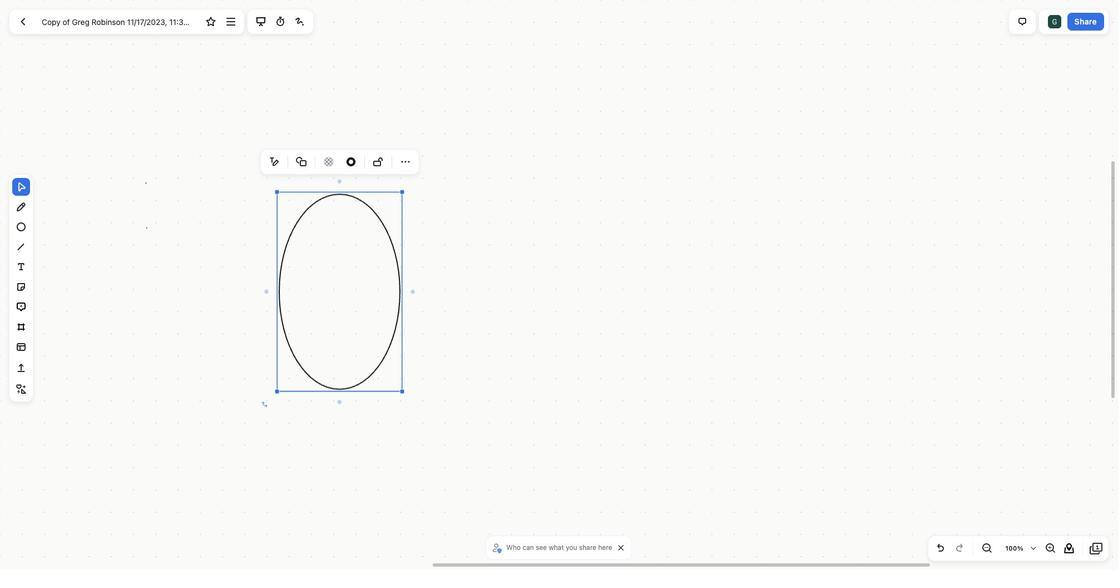 Task type: vqa. For each thing, say whether or not it's contained in the screenshot.
the what
yes



Task type: locate. For each thing, give the bounding box(es) containing it.
more options image
[[224, 15, 237, 28]]

you
[[566, 544, 578, 552]]

zoom in image
[[1044, 542, 1058, 555]]

zoom out image
[[981, 542, 994, 555]]

menu
[[263, 151, 417, 173]]

who
[[507, 544, 521, 552]]

%
[[1018, 545, 1024, 552]]

who can see what you share here button
[[491, 540, 615, 557]]

can
[[523, 544, 534, 552]]

pages image
[[1090, 542, 1104, 555]]

who can see what you share here
[[507, 544, 613, 552]]

see
[[536, 544, 547, 552]]

fill image
[[322, 154, 336, 170]]

share
[[579, 544, 597, 552]]

comment panel image
[[1016, 15, 1030, 28]]

here
[[599, 544, 613, 552]]

more tools image
[[14, 383, 28, 396]]

mini map image
[[1063, 542, 1076, 555]]

lock image
[[372, 155, 385, 169]]

timer image
[[274, 15, 287, 28]]

star this whiteboard image
[[204, 15, 218, 28]]



Task type: describe. For each thing, give the bounding box(es) containing it.
more element
[[397, 153, 415, 171]]

present image
[[254, 15, 267, 28]]

templates image
[[14, 340, 28, 354]]

Document name text field
[[33, 13, 200, 31]]

100 %
[[1006, 545, 1024, 552]]

100
[[1006, 545, 1018, 552]]

more image
[[399, 155, 412, 169]]

laser image
[[293, 15, 307, 28]]

undo image
[[935, 542, 948, 555]]

shape element
[[293, 153, 311, 171]]

upload pdfs and images image
[[14, 362, 28, 375]]

dashboard image
[[16, 15, 29, 28]]

share
[[1075, 17, 1098, 26]]

shape image
[[295, 155, 308, 169]]

lock element
[[370, 153, 387, 171]]

share button
[[1068, 13, 1105, 31]]

text format image
[[268, 155, 281, 169]]

what
[[549, 544, 564, 552]]

text format element
[[265, 153, 283, 171]]



